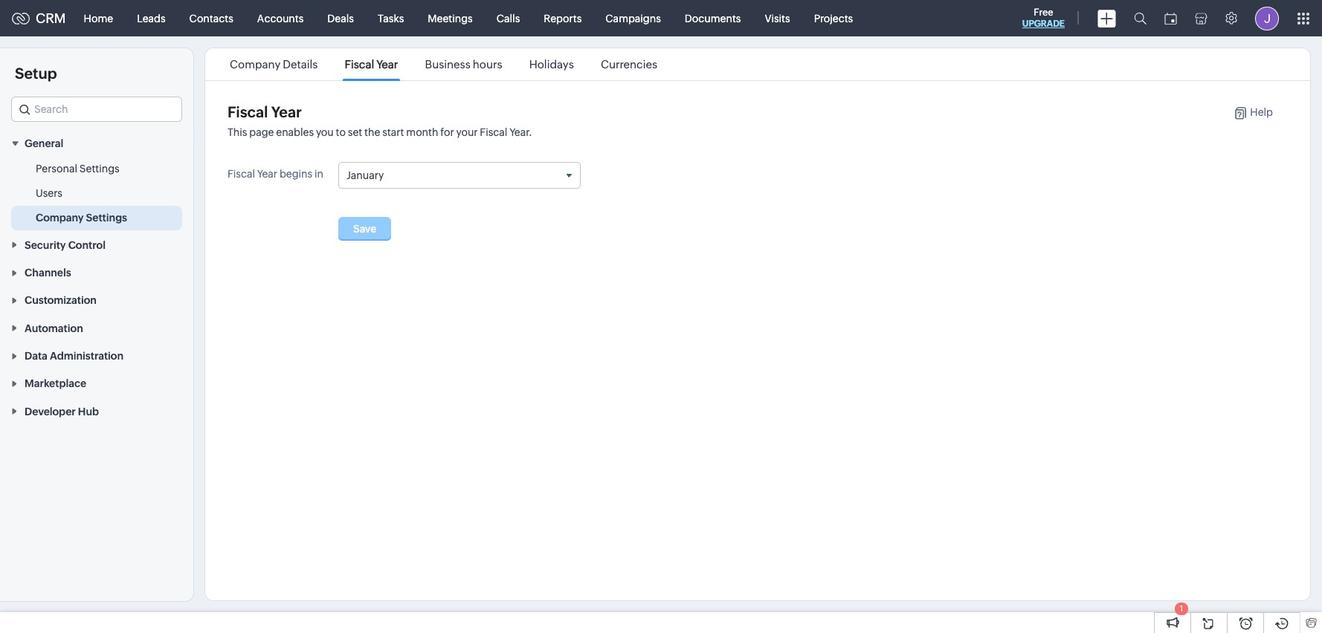 Task type: vqa. For each thing, say whether or not it's contained in the screenshot.
GENERAL region
yes



Task type: locate. For each thing, give the bounding box(es) containing it.
holidays link
[[527, 58, 576, 71]]

2 vertical spatial year
[[257, 168, 277, 180]]

visits
[[765, 12, 790, 24]]

0 vertical spatial fiscal year
[[345, 58, 398, 71]]

calls
[[497, 12, 520, 24]]

fiscal year
[[345, 58, 398, 71], [228, 103, 302, 120]]

year down tasks link in the left top of the page
[[377, 58, 398, 71]]

fiscal year down tasks link in the left top of the page
[[345, 58, 398, 71]]

1 vertical spatial settings
[[86, 212, 127, 224]]

currencies
[[601, 58, 658, 71]]

free
[[1034, 7, 1054, 18]]

hours
[[473, 58, 502, 71]]

meetings
[[428, 12, 473, 24]]

1 vertical spatial company
[[36, 212, 84, 224]]

automation button
[[0, 314, 193, 342]]

company for company settings
[[36, 212, 84, 224]]

fiscal year begins in
[[228, 168, 324, 180]]

holidays
[[529, 58, 574, 71]]

calendar image
[[1165, 12, 1177, 24]]

set
[[348, 126, 362, 138]]

company settings link
[[36, 211, 127, 226]]

create menu image
[[1098, 9, 1116, 27]]

start
[[382, 126, 404, 138]]

company left details
[[230, 58, 281, 71]]

details
[[283, 58, 318, 71]]

security
[[25, 239, 66, 251]]

home link
[[72, 0, 125, 36]]

contacts
[[189, 12, 233, 24]]

company
[[230, 58, 281, 71], [36, 212, 84, 224]]

data administration
[[25, 350, 124, 362]]

fiscal
[[345, 58, 374, 71], [228, 103, 268, 120], [480, 126, 508, 138], [228, 168, 255, 180]]

meetings link
[[416, 0, 485, 36]]

crm
[[36, 10, 66, 26]]

year left begins
[[257, 168, 277, 180]]

to
[[336, 126, 346, 138]]

users
[[36, 188, 62, 200]]

data
[[25, 350, 48, 362]]

1 horizontal spatial company
[[230, 58, 281, 71]]

developer
[[25, 406, 76, 418]]

create menu element
[[1089, 0, 1125, 36]]

hub
[[78, 406, 99, 418]]

visits link
[[753, 0, 802, 36]]

settings inside 'link'
[[86, 212, 127, 224]]

1 horizontal spatial fiscal year
[[345, 58, 398, 71]]

Search text field
[[12, 97, 181, 121]]

profile element
[[1247, 0, 1288, 36]]

january
[[347, 170, 384, 181]]

deals link
[[316, 0, 366, 36]]

0 horizontal spatial company
[[36, 212, 84, 224]]

the
[[365, 126, 380, 138]]

company inside list
[[230, 58, 281, 71]]

currencies link
[[599, 58, 660, 71]]

0 vertical spatial settings
[[79, 163, 120, 175]]

business hours
[[425, 58, 502, 71]]

general
[[25, 138, 63, 150]]

enables
[[276, 126, 314, 138]]

0 vertical spatial company
[[230, 58, 281, 71]]

crm link
[[12, 10, 66, 26]]

users link
[[36, 186, 62, 201]]

company inside 'company settings' 'link'
[[36, 212, 84, 224]]

developer hub button
[[0, 397, 193, 425]]

list containing company details
[[216, 48, 671, 80]]

company down 'users'
[[36, 212, 84, 224]]

year.
[[510, 126, 532, 138]]

year
[[377, 58, 398, 71], [271, 103, 302, 120], [257, 168, 277, 180]]

automation
[[25, 323, 83, 334]]

fiscal down deals
[[345, 58, 374, 71]]

accounts link
[[245, 0, 316, 36]]

documents
[[685, 12, 741, 24]]

campaigns
[[606, 12, 661, 24]]

settings down general dropdown button
[[79, 163, 120, 175]]

list
[[216, 48, 671, 80]]

fiscal year up page
[[228, 103, 302, 120]]

customization button
[[0, 286, 193, 314]]

calls link
[[485, 0, 532, 36]]

0 vertical spatial year
[[377, 58, 398, 71]]

personal settings
[[36, 163, 120, 175]]

company settings
[[36, 212, 127, 224]]

0 horizontal spatial fiscal year
[[228, 103, 302, 120]]

settings up security control dropdown button
[[86, 212, 127, 224]]

help link
[[1219, 106, 1273, 120]]

marketplace
[[25, 378, 86, 390]]

projects
[[814, 12, 853, 24]]

in
[[315, 168, 324, 180]]

tasks
[[378, 12, 404, 24]]

marketplace button
[[0, 370, 193, 397]]

year up enables
[[271, 103, 302, 120]]

settings
[[79, 163, 120, 175], [86, 212, 127, 224]]

customization
[[25, 295, 97, 307]]

accounts
[[257, 12, 304, 24]]

control
[[68, 239, 106, 251]]

None field
[[11, 97, 182, 122]]



Task type: describe. For each thing, give the bounding box(es) containing it.
company details link
[[228, 58, 320, 71]]

search element
[[1125, 0, 1156, 36]]

search image
[[1134, 12, 1147, 25]]

fiscal up this
[[228, 103, 268, 120]]

settings for personal settings
[[79, 163, 120, 175]]

projects link
[[802, 0, 865, 36]]

leads
[[137, 12, 166, 24]]

free upgrade
[[1023, 7, 1065, 29]]

channels button
[[0, 259, 193, 286]]

1 vertical spatial year
[[271, 103, 302, 120]]

January field
[[339, 163, 580, 188]]

developer hub
[[25, 406, 99, 418]]

profile image
[[1255, 6, 1279, 30]]

personal settings link
[[36, 162, 120, 177]]

logo image
[[12, 12, 30, 24]]

begins
[[280, 168, 312, 180]]

fiscal inside list
[[345, 58, 374, 71]]

security control button
[[0, 231, 193, 259]]

your
[[456, 126, 478, 138]]

year inside list
[[377, 58, 398, 71]]

company details
[[230, 58, 318, 71]]

channels
[[25, 267, 71, 279]]

campaigns link
[[594, 0, 673, 36]]

leads link
[[125, 0, 177, 36]]

fiscal right the your
[[480, 126, 508, 138]]

you
[[316, 126, 334, 138]]

general button
[[0, 129, 193, 157]]

general region
[[0, 157, 193, 231]]

this
[[228, 126, 247, 138]]

reports
[[544, 12, 582, 24]]

month
[[406, 126, 438, 138]]

for
[[441, 126, 454, 138]]

contacts link
[[177, 0, 245, 36]]

setup
[[15, 65, 57, 82]]

company for company details
[[230, 58, 281, 71]]

reports link
[[532, 0, 594, 36]]

tasks link
[[366, 0, 416, 36]]

1 vertical spatial fiscal year
[[228, 103, 302, 120]]

home
[[84, 12, 113, 24]]

1
[[1180, 605, 1183, 614]]

fiscal down this
[[228, 168, 255, 180]]

security control
[[25, 239, 106, 251]]

documents link
[[673, 0, 753, 36]]

page
[[249, 126, 274, 138]]

upgrade
[[1023, 19, 1065, 29]]

deals
[[327, 12, 354, 24]]

this page enables you to set the start month for your fiscal year.
[[228, 126, 532, 138]]

data administration button
[[0, 342, 193, 370]]

settings for company settings
[[86, 212, 127, 224]]

business hours link
[[423, 58, 505, 71]]

help
[[1251, 106, 1273, 118]]

administration
[[50, 350, 124, 362]]

business
[[425, 58, 471, 71]]

fiscal year link
[[343, 58, 400, 71]]

personal
[[36, 163, 77, 175]]



